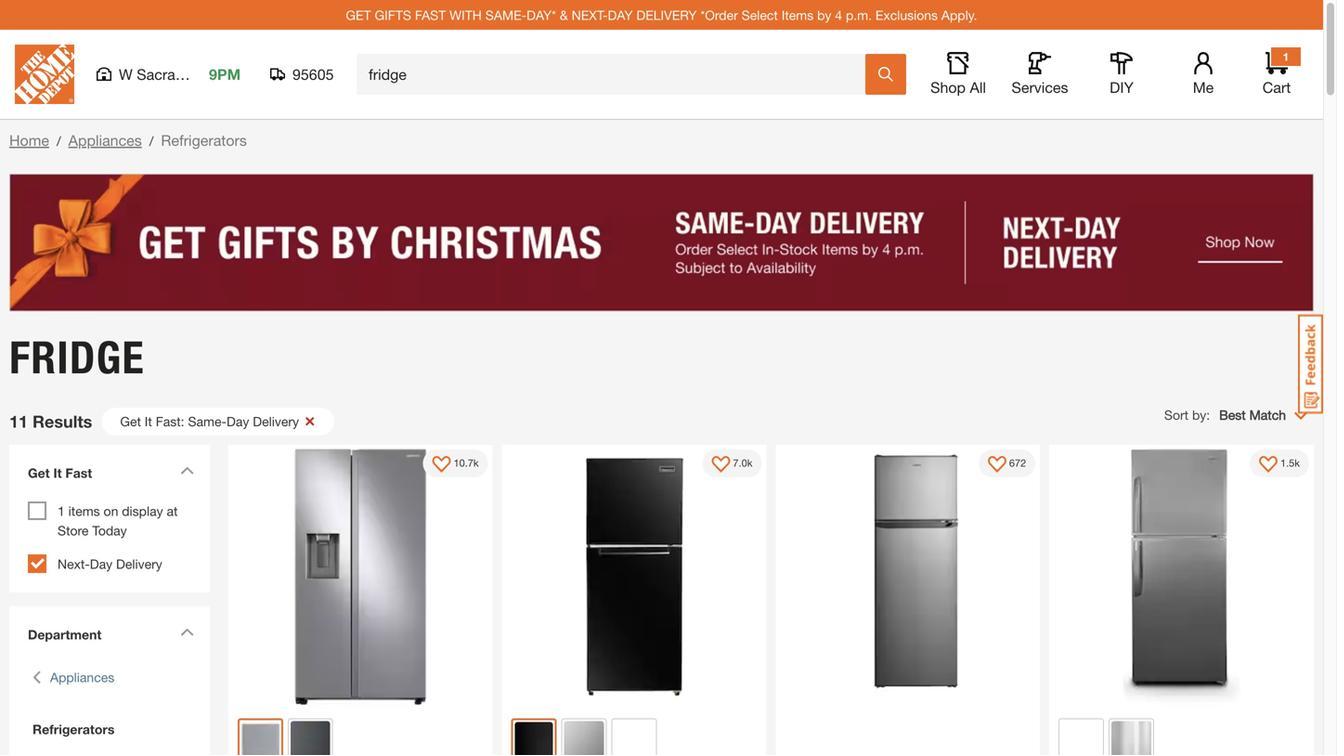 Task type: describe. For each thing, give the bounding box(es) containing it.
w
[[119, 65, 133, 83]]

&
[[560, 7, 568, 23]]

cart 1
[[1263, 50, 1291, 96]]

1 inside 1 items on display at store today
[[58, 503, 65, 519]]

w sacramento 9pm
[[119, 65, 241, 83]]

all
[[970, 78, 986, 96]]

7.0k
[[733, 457, 753, 469]]

shop
[[931, 78, 966, 96]]

0 vertical spatial appliances link
[[68, 131, 142, 149]]

672 button
[[979, 449, 1036, 477]]

department
[[28, 627, 102, 642]]

items
[[68, 503, 100, 519]]

services
[[1012, 78, 1068, 96]]

store
[[58, 523, 89, 538]]

fingerprint resistant stainless steel image
[[241, 722, 279, 755]]

refrigerators link
[[28, 720, 191, 739]]

day*
[[527, 7, 556, 23]]

get it fast link
[[19, 454, 200, 497]]

get gifts fast with same-day* & next-day delivery *order select items by 4 p.m. exclusions apply.
[[346, 7, 978, 23]]

0 horizontal spatial refrigerators
[[33, 722, 115, 737]]

services button
[[1010, 52, 1070, 97]]

672
[[1009, 457, 1026, 469]]

results
[[33, 411, 92, 431]]

home link
[[9, 131, 49, 149]]

fast
[[415, 7, 446, 23]]

95605 button
[[270, 65, 334, 84]]

it for fast
[[53, 465, 62, 481]]

1 horizontal spatial refrigerators
[[161, 131, 247, 149]]

11 results
[[9, 411, 92, 431]]

exclusions
[[876, 7, 938, 23]]

select
[[742, 7, 778, 23]]

at
[[167, 503, 178, 519]]

get it fast: same-day delivery button
[[102, 408, 334, 435]]

on
[[104, 503, 118, 519]]

sponsored banner image
[[9, 174, 1314, 311]]

caret icon image for department
[[180, 628, 194, 636]]

10.1 cu. ft. top freezer refrigerator in black image
[[502, 445, 767, 709]]

36 in. 27.4 cu. ft. side by side refrigerator in fingerprint-resistant stainless steel, standard depth image
[[228, 445, 493, 709]]

sort
[[1164, 407, 1189, 422]]

home
[[9, 131, 49, 149]]

7.0 cu. ft. frost free top freezer refrigerator in stainless steel look image
[[1050, 445, 1314, 709]]

get for get it fast: same-day delivery
[[120, 414, 141, 429]]

fridge
[[9, 331, 145, 384]]

11
[[9, 411, 28, 431]]

1 items on display at store today
[[58, 503, 178, 538]]



Task type: locate. For each thing, give the bounding box(es) containing it.
cart
[[1263, 78, 1291, 96]]

1 vertical spatial day
[[90, 556, 112, 572]]

1 caret icon image from the top
[[180, 466, 194, 474]]

display image inside the 10.7k dropdown button
[[432, 456, 451, 474]]

9pm
[[209, 65, 241, 83]]

day
[[608, 7, 633, 23]]

next-
[[58, 556, 90, 572]]

0 vertical spatial day
[[227, 414, 249, 429]]

next-day delivery
[[58, 556, 162, 572]]

0 horizontal spatial it
[[53, 465, 62, 481]]

0 vertical spatial refrigerators
[[161, 131, 247, 149]]

display image
[[432, 456, 451, 474], [988, 456, 1007, 474], [1259, 456, 1278, 474]]

0 horizontal spatial /
[[57, 133, 61, 149]]

back caret image
[[33, 668, 41, 687]]

it inside button
[[145, 414, 152, 429]]

1 vertical spatial it
[[53, 465, 62, 481]]

delivery down today
[[116, 556, 162, 572]]

get left fast:
[[120, 414, 141, 429]]

display image left 10.7k
[[432, 456, 451, 474]]

95605
[[293, 65, 334, 83]]

1 horizontal spatial display image
[[988, 456, 1007, 474]]

delivery
[[253, 414, 299, 429], [116, 556, 162, 572]]

me
[[1193, 78, 1214, 96]]

delivery inside button
[[253, 414, 299, 429]]

/ right home link
[[57, 133, 61, 149]]

0 horizontal spatial 1
[[58, 503, 65, 519]]

apply.
[[942, 7, 978, 23]]

fast
[[65, 465, 92, 481]]

display image for 10.7k
[[432, 456, 451, 474]]

items
[[782, 7, 814, 23]]

1 vertical spatial appliances
[[50, 670, 114, 685]]

get it fast: same-day delivery
[[120, 414, 299, 429]]

1.5k
[[1281, 457, 1300, 469]]

display image inside 1.5k 'dropdown button'
[[1259, 456, 1278, 474]]

shop all button
[[929, 52, 988, 97]]

1 up cart
[[1283, 50, 1289, 63]]

appliances right back caret icon
[[50, 670, 114, 685]]

2 caret icon image from the top
[[180, 628, 194, 636]]

0 vertical spatial 1
[[1283, 50, 1289, 63]]

department link
[[19, 616, 200, 654]]

display image inside 672 dropdown button
[[988, 456, 1007, 474]]

appliances link right back caret icon
[[50, 668, 114, 687]]

12 cu. ft. top freezer refrigerator with dual door, frost free in stainless steel image
[[776, 445, 1040, 709]]

0 horizontal spatial display image
[[432, 456, 451, 474]]

7.0k button
[[702, 449, 762, 477]]

1 vertical spatial refrigerators
[[33, 722, 115, 737]]

1 vertical spatial get
[[28, 465, 50, 481]]

*order
[[701, 7, 738, 23]]

1 horizontal spatial day
[[227, 414, 249, 429]]

by
[[817, 7, 832, 23]]

by:
[[1192, 407, 1210, 422]]

1.5k button
[[1250, 449, 1309, 477]]

1 / from the left
[[57, 133, 61, 149]]

get for get it fast
[[28, 465, 50, 481]]

3 display image from the left
[[1259, 456, 1278, 474]]

p.m.
[[846, 7, 872, 23]]

0 vertical spatial get
[[120, 414, 141, 429]]

best
[[1220, 407, 1246, 422]]

match
[[1250, 407, 1286, 422]]

display image
[[712, 456, 730, 474]]

1 vertical spatial caret icon image
[[180, 628, 194, 636]]

display image for 1.5k
[[1259, 456, 1278, 474]]

sacramento
[[137, 65, 217, 83]]

1 inside cart 1
[[1283, 50, 1289, 63]]

it for fast:
[[145, 414, 152, 429]]

caret icon image inside department link
[[180, 628, 194, 636]]

10.7k
[[454, 457, 479, 469]]

get left fast
[[28, 465, 50, 481]]

0 horizontal spatial day
[[90, 556, 112, 572]]

day
[[227, 414, 249, 429], [90, 556, 112, 572]]

1 horizontal spatial get
[[120, 414, 141, 429]]

refrigerators down back caret icon
[[33, 722, 115, 737]]

0 horizontal spatial delivery
[[116, 556, 162, 572]]

1 horizontal spatial /
[[149, 133, 154, 149]]

1 display image from the left
[[432, 456, 451, 474]]

caret icon image inside get it fast link
[[180, 466, 194, 474]]

shop all
[[931, 78, 986, 96]]

1 horizontal spatial 1
[[1283, 50, 1289, 63]]

day inside button
[[227, 414, 249, 429]]

get
[[346, 7, 371, 23]]

next-
[[572, 7, 608, 23]]

1 vertical spatial appliances link
[[50, 668, 114, 687]]

/ down "sacramento"
[[149, 133, 154, 149]]

2 / from the left
[[149, 133, 154, 149]]

me button
[[1174, 52, 1233, 97]]

0 vertical spatial appliances
[[68, 131, 142, 149]]

1 horizontal spatial delivery
[[253, 414, 299, 429]]

display image left 1.5k
[[1259, 456, 1278, 474]]

display
[[122, 503, 163, 519]]

it left fast
[[53, 465, 62, 481]]

the home depot logo image
[[15, 45, 74, 104]]

same-
[[188, 414, 227, 429]]

caret icon image
[[180, 466, 194, 474], [180, 628, 194, 636]]

caret icon image for get it fast
[[180, 466, 194, 474]]

0 horizontal spatial get
[[28, 465, 50, 481]]

appliances link
[[68, 131, 142, 149], [50, 668, 114, 687]]

display image left 672
[[988, 456, 1007, 474]]

What can we help you find today? search field
[[369, 55, 865, 94]]

fast:
[[156, 414, 184, 429]]

it left fast:
[[145, 414, 152, 429]]

display image for 672
[[988, 456, 1007, 474]]

refrigerators down 9pm
[[161, 131, 247, 149]]

2 horizontal spatial display image
[[1259, 456, 1278, 474]]

/
[[57, 133, 61, 149], [149, 133, 154, 149]]

stainless steel image
[[1112, 721, 1152, 755]]

today
[[92, 523, 127, 538]]

0 vertical spatial caret icon image
[[180, 466, 194, 474]]

home / appliances / refrigerators
[[9, 131, 247, 149]]

get
[[120, 414, 141, 429], [28, 465, 50, 481]]

1 up the store
[[58, 503, 65, 519]]

appliances down w
[[68, 131, 142, 149]]

1 vertical spatial 1
[[58, 503, 65, 519]]

delivery right same-
[[253, 414, 299, 429]]

sort by: best match
[[1164, 407, 1286, 422]]

appliances
[[68, 131, 142, 149], [50, 670, 114, 685]]

it
[[145, 414, 152, 429], [53, 465, 62, 481]]

1 horizontal spatial it
[[145, 414, 152, 429]]

appliances link down w
[[68, 131, 142, 149]]

platinum steel image
[[564, 721, 604, 755]]

day right fast:
[[227, 414, 249, 429]]

fingerprint resistant black stainless steel image
[[290, 721, 330, 755]]

feedback link image
[[1298, 314, 1323, 414]]

diy
[[1110, 78, 1134, 96]]

1
[[1283, 50, 1289, 63], [58, 503, 65, 519]]

2 display image from the left
[[988, 456, 1007, 474]]

gifts
[[375, 7, 411, 23]]

10.7k button
[[423, 449, 488, 477]]

delivery
[[636, 7, 697, 23]]

0 vertical spatial it
[[145, 414, 152, 429]]

4
[[835, 7, 842, 23]]

day down today
[[90, 556, 112, 572]]

1 vertical spatial delivery
[[116, 556, 162, 572]]

same-
[[486, 7, 527, 23]]

get it fast
[[28, 465, 92, 481]]

with
[[450, 7, 482, 23]]

next-day delivery link
[[58, 556, 162, 572]]

refrigerators
[[161, 131, 247, 149], [33, 722, 115, 737]]

get inside button
[[120, 414, 141, 429]]

black image
[[515, 722, 553, 755]]

diy button
[[1092, 52, 1152, 97]]

0 vertical spatial delivery
[[253, 414, 299, 429]]



Task type: vqa. For each thing, say whether or not it's contained in the screenshot.
display
yes



